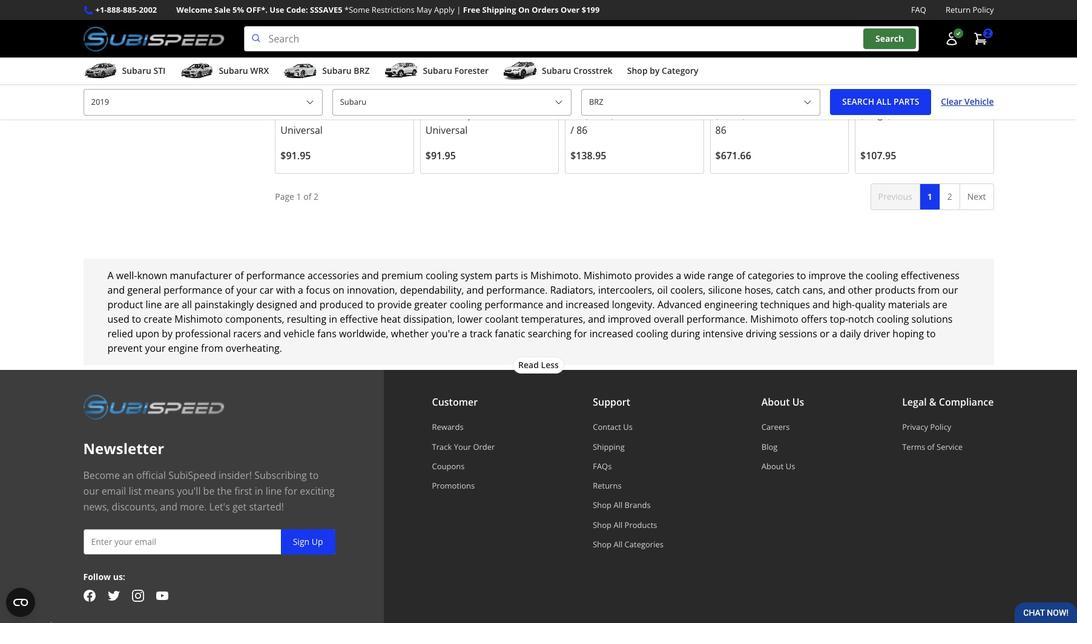 Task type: locate. For each thing, give the bounding box(es) containing it.
silicone
[[708, 284, 742, 297]]

heat
[[381, 313, 401, 326]]

a down lower
[[462, 327, 467, 341]]

2 button right the button image
[[967, 27, 994, 51]]

1 horizontal spatial in
[[329, 313, 337, 326]]

and inside become an official subispeed insider! subscribing to our email list means you'll be the first in line for exciting news, discounts, and more. let's get started!
[[160, 501, 178, 514]]

brz left the 'a subaru forester thumbnail image'
[[354, 65, 370, 76]]

kit left (black)
[[571, 108, 582, 121]]

(silver)
[[716, 108, 746, 121]]

subaru
[[122, 65, 151, 76], [219, 65, 248, 76], [322, 65, 352, 76], [423, 65, 452, 76], [542, 65, 571, 76]]

to down innovation,
[[366, 298, 375, 312]]

subaru up wh
[[322, 65, 352, 76]]

from down effectiveness
[[918, 284, 940, 297]]

2 shift from the left
[[484, 108, 505, 121]]

0 horizontal spatial steel
[[331, 92, 353, 105]]

1 horizontal spatial from
[[918, 284, 940, 297]]

cooling up dependability, at the top
[[426, 269, 458, 283]]

shop inside dropdown button
[[627, 65, 648, 76]]

0 vertical spatial policy
[[973, 4, 994, 15]]

2 knob from the left
[[507, 108, 531, 121]]

mmsk- inside 2 in stock mmsk-twst-wh mishimoto steel core twist shift knob white delrin - universal
[[281, 78, 308, 89]]

stock up twst-
[[298, 62, 321, 74]]

started!
[[249, 501, 284, 514]]

our inside become an official subispeed insider! subscribing to our email list means you'll be the first in line for exciting news, discounts, and more. let's get started!
[[83, 485, 99, 498]]

shop all products link
[[593, 519, 664, 530]]

subscribing
[[255, 469, 307, 482]]

in left forester
[[433, 62, 441, 74]]

2 s from the left
[[798, 108, 804, 121]]

and left improved
[[588, 313, 605, 326]]

1 vertical spatial 2 button
[[940, 183, 960, 210]]

2 mmsk- from the left
[[426, 78, 453, 89]]

sign up
[[293, 536, 323, 548]]

mishimoto up professional
[[175, 313, 223, 326]]

first
[[234, 485, 252, 498]]

1 vertical spatial the
[[217, 485, 232, 498]]

about us up careers link
[[762, 396, 804, 409]]

your left the car
[[237, 284, 257, 297]]

shop for shop by category
[[627, 65, 648, 76]]

page
[[275, 191, 294, 202]]

an
[[122, 469, 134, 482]]

2 horizontal spatial performance
[[485, 298, 544, 312]]

in for mishimoto steel core twist shift knob white delrin - universal
[[288, 62, 296, 74]]

0 horizontal spatial brz-
[[610, 78, 628, 89]]

1 s from the left
[[667, 108, 672, 121]]

shift down weighted
[[484, 108, 505, 121]]

effective
[[340, 313, 378, 326]]

0 horizontal spatial our
[[83, 485, 99, 498]]

&
[[930, 396, 937, 409]]

fr- inside mmoc-brz-13 mishimoto oil cooler kit (silver) - 2013+ fr-s / brz / 86
[[784, 108, 798, 121]]

2 brz- from the left
[[745, 78, 763, 89]]

1 button
[[920, 183, 940, 210]]

1 horizontal spatial shift
[[484, 108, 505, 121]]

subaru for subaru brz
[[322, 65, 352, 76]]

sessions
[[779, 327, 817, 341]]

885-
[[123, 4, 139, 15]]

1 about us from the top
[[762, 396, 804, 409]]

to up exciting
[[309, 469, 319, 482]]

0 horizontal spatial the
[[217, 485, 232, 498]]

knob inside 2 in stock mmsk-dmpl-bk mishimoto weighted steel core dimple shift knob - universal
[[507, 108, 531, 121]]

0 horizontal spatial universal
[[281, 123, 323, 137]]

subaru brz button
[[284, 60, 370, 84]]

1 shift from the left
[[281, 108, 301, 121]]

shop by category
[[627, 65, 699, 76]]

- down a subaru crosstrek thumbnail image
[[533, 108, 536, 121]]

0 vertical spatial performance
[[246, 269, 305, 283]]

and down means
[[160, 501, 178, 514]]

0 vertical spatial subispeed logo image
[[83, 26, 224, 52]]

shift inside 2 in stock mmsk-twst-wh mishimoto steel core twist shift knob white delrin - universal
[[281, 108, 301, 121]]

4 - from the left
[[748, 108, 751, 121]]

1 brz- from the left
[[610, 78, 628, 89]]

mishimoto up the intercoolers,
[[584, 269, 632, 283]]

in inside become an official subispeed insider! subscribing to our email list means you'll be the first in line for exciting news, discounts, and more. let's get started!
[[255, 485, 263, 498]]

1 vertical spatial for
[[284, 485, 297, 498]]

in
[[329, 313, 337, 326], [255, 485, 263, 498]]

steel inside 2 in stock mmsk-dmpl-bk mishimoto weighted steel core dimple shift knob - universal
[[522, 92, 544, 105]]

- down parts
[[894, 108, 897, 121]]

1 vertical spatial about us
[[762, 461, 795, 472]]

1 vertical spatial by
[[162, 327, 173, 341]]

our
[[943, 284, 958, 297], [83, 485, 99, 498]]

0 horizontal spatial in
[[288, 62, 296, 74]]

policy for return policy
[[973, 4, 994, 15]]

2 horizontal spatial universal
[[900, 108, 942, 121]]

shop down shop all products
[[593, 539, 612, 550]]

2 2013+ from the left
[[754, 108, 782, 121]]

13 right mmoc-
[[763, 78, 772, 89]]

subaru left wrx
[[219, 65, 248, 76]]

brz down hose
[[681, 108, 699, 121]]

1 fr- from the left
[[653, 108, 667, 121]]

1 horizontal spatial performance
[[246, 269, 305, 283]]

0 horizontal spatial 2013+
[[623, 108, 650, 121]]

0 horizontal spatial fr-
[[653, 108, 667, 121]]

la
[[895, 78, 904, 89]]

1 horizontal spatial line
[[266, 485, 282, 498]]

2013+
[[623, 108, 650, 121], [754, 108, 782, 121]]

oil
[[657, 284, 668, 297]]

in inside 2 in stock mmsk-twst-wh mishimoto steel core twist shift knob white delrin - universal
[[288, 62, 296, 74]]

0 horizontal spatial your
[[145, 342, 166, 355]]

Select Make button
[[332, 89, 572, 115]]

subaru brz
[[322, 65, 370, 76]]

1 vertical spatial core
[[426, 108, 447, 121]]

mishimoto inside "mmocc-la mishimoto oil catch can (large) - universal"
[[861, 92, 909, 105]]

stock inside 2 in stock mmsk-dmpl-bk mishimoto weighted steel core dimple shift knob - universal
[[443, 62, 466, 74]]

all
[[877, 96, 892, 107]]

0 horizontal spatial 1
[[297, 191, 301, 202]]

categories
[[625, 539, 664, 550]]

1 86 from the left
[[577, 123, 588, 137]]

0 vertical spatial about us
[[762, 396, 804, 409]]

$91.95 up page 1 of 2
[[281, 149, 311, 162]]

1 vertical spatial shipping
[[593, 441, 625, 452]]

brz- up "radiator"
[[610, 78, 628, 89]]

well-
[[116, 269, 137, 283]]

$91.95
[[281, 149, 311, 162], [426, 149, 456, 162]]

become
[[83, 469, 120, 482]]

are up solutions
[[933, 298, 948, 312]]

advanced
[[658, 298, 702, 312]]

policy
[[973, 4, 994, 15], [930, 422, 952, 433]]

1 horizontal spatial mmsk-
[[426, 78, 453, 89]]

sti
[[154, 65, 166, 76]]

shop all categories link
[[593, 539, 664, 550]]

2 subaru from the left
[[219, 65, 248, 76]]

0 horizontal spatial oil
[[766, 92, 779, 105]]

1 steel from the left
[[331, 92, 353, 105]]

cooling down 'overall'
[[636, 327, 668, 341]]

1 horizontal spatial oil
[[911, 92, 924, 105]]

2 horizontal spatial brz
[[812, 108, 830, 121]]

brz inside '13 in stock mmhose-brz-13bk mishimoto radiator hose kit (black) - 2013+ fr-s / brz / 86'
[[681, 108, 699, 121]]

2 right wrx
[[281, 62, 285, 74]]

0 vertical spatial line
[[146, 298, 162, 312]]

next
[[968, 191, 986, 202]]

shift
[[281, 108, 301, 121], [484, 108, 505, 121]]

2 all from the top
[[614, 519, 623, 530]]

promotions
[[432, 480, 475, 491]]

2 - from the left
[[533, 108, 536, 121]]

0 horizontal spatial shift
[[281, 108, 301, 121]]

1 horizontal spatial policy
[[973, 4, 994, 15]]

1 horizontal spatial knob
[[507, 108, 531, 121]]

3 subaru from the left
[[322, 65, 352, 76]]

subaru left forester
[[423, 65, 452, 76]]

0 horizontal spatial core
[[356, 92, 377, 105]]

0 vertical spatial 13
[[571, 62, 580, 74]]

mmsk-
[[281, 78, 308, 89], [426, 78, 453, 89]]

0 horizontal spatial 86
[[577, 123, 588, 137]]

us up careers link
[[793, 396, 804, 409]]

cans,
[[803, 284, 826, 297]]

fr-
[[653, 108, 667, 121], [784, 108, 798, 121]]

2 vertical spatial all
[[614, 539, 623, 550]]

mishimoto inside 2 in stock mmsk-dmpl-bk mishimoto weighted steel core dimple shift knob - universal
[[426, 92, 474, 105]]

mmsk- up select year image
[[281, 78, 308, 89]]

subispeed logo image
[[83, 26, 224, 52], [83, 395, 224, 420]]

2 horizontal spatial in
[[582, 62, 591, 74]]

core inside 2 in stock mmsk-twst-wh mishimoto steel core twist shift knob white delrin - universal
[[356, 92, 377, 105]]

for down temperatures,
[[574, 327, 587, 341]]

1 horizontal spatial s
[[798, 108, 804, 121]]

shop all brands link
[[593, 500, 664, 511]]

0 horizontal spatial performance.
[[486, 284, 548, 297]]

Select Model button
[[581, 89, 821, 115]]

0 vertical spatial shipping
[[482, 4, 516, 15]]

hose
[[662, 92, 685, 105]]

in inside 2 in stock mmsk-dmpl-bk mishimoto weighted steel core dimple shift knob - universal
[[433, 62, 441, 74]]

subaru up select make icon
[[542, 65, 571, 76]]

subaru inside subaru crosstrek dropdown button
[[542, 65, 571, 76]]

0 vertical spatial in
[[329, 313, 337, 326]]

subaru inside subaru brz dropdown button
[[322, 65, 352, 76]]

3 - from the left
[[617, 108, 620, 121]]

- down twist
[[388, 108, 391, 121]]

about us link
[[762, 461, 804, 472]]

86 down (black)
[[577, 123, 588, 137]]

policy for privacy policy
[[930, 422, 952, 433]]

- inside 2 in stock mmsk-twst-wh mishimoto steel core twist shift knob white delrin - universal
[[388, 108, 391, 121]]

0 vertical spatial about
[[762, 396, 790, 409]]

all down shop all products
[[614, 539, 623, 550]]

0 horizontal spatial line
[[146, 298, 162, 312]]

0 vertical spatial the
[[849, 269, 864, 283]]

$91.95 for mishimoto steel core twist shift knob white delrin - universal
[[281, 149, 311, 162]]

0 horizontal spatial by
[[162, 327, 173, 341]]

stock up dmpl-
[[443, 62, 466, 74]]

us for contact us "link" on the bottom right
[[623, 422, 633, 433]]

1 stock from the left
[[298, 62, 321, 74]]

increased down improved
[[590, 327, 633, 341]]

the
[[849, 269, 864, 283], [217, 485, 232, 498]]

are left all
[[164, 298, 179, 312]]

13 inside '13 in stock mmhose-brz-13bk mishimoto radiator hose kit (black) - 2013+ fr-s / brz / 86'
[[571, 62, 580, 74]]

2 $91.95 from the left
[[426, 149, 456, 162]]

page 1 of 2
[[275, 191, 319, 202]]

3 all from the top
[[614, 539, 623, 550]]

about up careers
[[762, 396, 790, 409]]

1 vertical spatial performance
[[164, 284, 222, 297]]

- inside 2 in stock mmsk-dmpl-bk mishimoto weighted steel core dimple shift knob - universal
[[533, 108, 536, 121]]

1 horizontal spatial 2 button
[[967, 27, 994, 51]]

1 horizontal spatial by
[[650, 65, 660, 76]]

$671.66
[[716, 149, 752, 162]]

stock inside 2 in stock mmsk-twst-wh mishimoto steel core twist shift knob white delrin - universal
[[298, 62, 321, 74]]

0 horizontal spatial mmsk-
[[281, 78, 308, 89]]

line down subscribing
[[266, 485, 282, 498]]

0 vertical spatial our
[[943, 284, 958, 297]]

2 about us from the top
[[762, 461, 795, 472]]

and up innovation,
[[362, 269, 379, 283]]

the inside become an official subispeed insider! subscribing to our email list means you'll be the first in line for exciting news, discounts, and more. let's get started!
[[217, 485, 232, 498]]

/ left (large)
[[832, 108, 836, 121]]

brz- inside '13 in stock mmhose-brz-13bk mishimoto radiator hose kit (black) - 2013+ fr-s / brz / 86'
[[610, 78, 628, 89]]

search all parts button
[[830, 89, 932, 115]]

13 up mmhose-
[[571, 62, 580, 74]]

1 right "page"
[[297, 191, 301, 202]]

1 oil from the left
[[766, 92, 779, 105]]

core left the dimple
[[426, 108, 447, 121]]

/ down hose
[[675, 108, 678, 121]]

for inside become an official subispeed insider! subscribing to our email list means you'll be the first in line for exciting news, discounts, and more. let's get started!
[[284, 485, 297, 498]]

free
[[463, 4, 480, 15]]

us down the blog link in the right bottom of the page
[[786, 461, 795, 472]]

the inside a well-known manufacturer of performance accessories and premium cooling system parts is mishimoto. mishimoto provides a wide range of categories to improve the cooling effectiveness and general performance of your car with a focus on innovation, dependability, and performance. radiators, intercoolers, oil coolers, silicone hoses, catch cans, and other products from our product line are all painstakingly designed and produced to provide greater cooling performance and increased longevity. advanced engineering techniques and high-quality materials are used to create mishimoto components, resulting in effective heat dissipation, lower coolant temperatures, and improved overall performance. mishimoto offers top-notch cooling solutions relied upon by professional racers and vehicle fans worldwide, whether you're a track fanatic searching for increased cooling during intensive driving sessions or a daily driver hoping to prevent your engine from overheating. read less
[[849, 269, 864, 283]]

s down hose
[[667, 108, 672, 121]]

provide
[[378, 298, 412, 312]]

the up other
[[849, 269, 864, 283]]

brz inside mmoc-brz-13 mishimoto oil cooler kit (silver) - 2013+ fr-s / brz / 86
[[812, 108, 830, 121]]

more.
[[180, 501, 207, 514]]

1 horizontal spatial fr-
[[784, 108, 798, 121]]

1 horizontal spatial in
[[433, 62, 441, 74]]

1 horizontal spatial brz-
[[745, 78, 763, 89]]

Select Year button
[[83, 89, 323, 115]]

line inside a well-known manufacturer of performance accessories and premium cooling system parts is mishimoto. mishimoto provides a wide range of categories to improve the cooling effectiveness and general performance of your car with a focus on innovation, dependability, and performance. radiators, intercoolers, oil coolers, silicone hoses, catch cans, and other products from our product line are all painstakingly designed and produced to provide greater cooling performance and increased longevity. advanced engineering techniques and high-quality materials are used to create mishimoto components, resulting in effective heat dissipation, lower coolant temperatures, and improved overall performance. mishimoto offers top-notch cooling solutions relied upon by professional racers and vehicle fans worldwide, whether you're a track fanatic searching for increased cooling during intensive driving sessions or a daily driver hoping to prevent your engine from overheating. read less
[[146, 298, 162, 312]]

in right first
[[255, 485, 263, 498]]

2 down return policy link
[[986, 27, 990, 39]]

shift down a subaru brz thumbnail image
[[281, 108, 301, 121]]

and
[[362, 269, 379, 283], [107, 284, 125, 297], [467, 284, 484, 297], [828, 284, 846, 297], [300, 298, 317, 312], [546, 298, 563, 312], [813, 298, 830, 312], [588, 313, 605, 326], [264, 327, 281, 341], [160, 501, 178, 514]]

mishimoto down mmhose-
[[571, 92, 619, 105]]

2 stock from the left
[[443, 62, 466, 74]]

support
[[593, 396, 630, 409]]

+1-
[[95, 4, 107, 15]]

1 horizontal spatial core
[[426, 108, 447, 121]]

clear
[[941, 96, 963, 107]]

line up create at the bottom
[[146, 298, 162, 312]]

0 horizontal spatial knob
[[304, 108, 327, 121]]

2 about from the top
[[762, 461, 784, 472]]

0 vertical spatial by
[[650, 65, 660, 76]]

1 horizontal spatial kit
[[813, 92, 825, 105]]

1 horizontal spatial $91.95
[[426, 149, 456, 162]]

oil left cooler
[[766, 92, 779, 105]]

shift inside 2 in stock mmsk-dmpl-bk mishimoto weighted steel core dimple shift knob - universal
[[484, 108, 505, 121]]

1 in from the left
[[288, 62, 296, 74]]

increased down radiators,
[[566, 298, 610, 312]]

universal down the dimple
[[426, 123, 468, 137]]

0 horizontal spatial $91.95
[[281, 149, 311, 162]]

0 vertical spatial from
[[918, 284, 940, 297]]

0 horizontal spatial performance
[[164, 284, 222, 297]]

products
[[875, 284, 916, 297]]

1 horizontal spatial brz
[[681, 108, 699, 121]]

0 horizontal spatial 13
[[571, 62, 580, 74]]

by inside a well-known manufacturer of performance accessories and premium cooling system parts is mishimoto. mishimoto provides a wide range of categories to improve the cooling effectiveness and general performance of your car with a focus on innovation, dependability, and performance. radiators, intercoolers, oil coolers, silicone hoses, catch cans, and other products from our product line are all painstakingly designed and produced to provide greater cooling performance and increased longevity. advanced engineering techniques and high-quality materials are used to create mishimoto components, resulting in effective heat dissipation, lower coolant temperatures, and improved overall performance. mishimoto offers top-notch cooling solutions relied upon by professional racers and vehicle fans worldwide, whether you're a track fanatic searching for increased cooling during intensive driving sessions or a daily driver hoping to prevent your engine from overheating. read less
[[162, 327, 173, 341]]

2 vertical spatial performance
[[485, 298, 544, 312]]

5 - from the left
[[894, 108, 897, 121]]

/ down select model image
[[806, 108, 810, 121]]

1 horizontal spatial 2013+
[[754, 108, 782, 121]]

newsletter
[[83, 439, 164, 459]]

universal inside "mmocc-la mishimoto oil catch can (large) - universal"
[[900, 108, 942, 121]]

2 fr- from the left
[[784, 108, 798, 121]]

- inside mmoc-brz-13 mishimoto oil cooler kit (silver) - 2013+ fr-s / brz / 86
[[748, 108, 751, 121]]

1 - from the left
[[388, 108, 391, 121]]

1 2013+ from the left
[[623, 108, 650, 121]]

shop
[[627, 65, 648, 76], [593, 500, 612, 511], [593, 519, 612, 530], [593, 539, 612, 550]]

2 in from the left
[[433, 62, 441, 74]]

2 steel from the left
[[522, 92, 544, 105]]

1 horizontal spatial are
[[933, 298, 948, 312]]

1 knob from the left
[[304, 108, 327, 121]]

1 about from the top
[[762, 396, 790, 409]]

86 down (silver)
[[716, 123, 727, 137]]

mmhose-
[[571, 78, 610, 89]]

steel left select make icon
[[522, 92, 544, 105]]

1 horizontal spatial 86
[[716, 123, 727, 137]]

coupons link
[[432, 461, 495, 472]]

2 1 from the left
[[928, 191, 933, 202]]

off*.
[[246, 4, 268, 15]]

in inside '13 in stock mmhose-brz-13bk mishimoto radiator hose kit (black) - 2013+ fr-s / brz / 86'
[[582, 62, 591, 74]]

1 subaru from the left
[[122, 65, 151, 76]]

- inside "mmocc-la mishimoto oil catch can (large) - universal"
[[894, 108, 897, 121]]

a subaru sti thumbnail image image
[[83, 62, 117, 80]]

delrin
[[358, 108, 386, 121]]

knob
[[304, 108, 327, 121], [507, 108, 531, 121]]

universal
[[900, 108, 942, 121], [281, 123, 323, 137], [426, 123, 468, 137]]

during
[[671, 327, 700, 341]]

0 vertical spatial kit
[[813, 92, 825, 105]]

welcome sale 5% off*. use code: sssave5
[[176, 4, 343, 15]]

1 vertical spatial our
[[83, 485, 99, 498]]

1 horizontal spatial for
[[574, 327, 587, 341]]

1 horizontal spatial 1
[[928, 191, 933, 202]]

1 horizontal spatial 13
[[763, 78, 772, 89]]

relied
[[107, 327, 133, 341]]

$91.95 for mishimoto weighted steel core dimple shift knob - universal
[[426, 149, 456, 162]]

s
[[667, 108, 672, 121], [798, 108, 804, 121]]

core up the delrin
[[356, 92, 377, 105]]

us up shipping link
[[623, 422, 633, 433]]

kit right select model image
[[813, 92, 825, 105]]

subaru inside subaru forester dropdown button
[[423, 65, 452, 76]]

wrx
[[250, 65, 269, 76]]

wh
[[331, 78, 345, 89]]

policy up terms of service link
[[930, 422, 952, 433]]

shop down shop all brands
[[593, 519, 612, 530]]

subaru for subaru forester
[[423, 65, 452, 76]]

1 mmsk- from the left
[[281, 78, 308, 89]]

0 vertical spatial all
[[614, 500, 623, 511]]

returns
[[593, 480, 622, 491]]

compliance
[[939, 396, 994, 409]]

- right (silver)
[[748, 108, 751, 121]]

for down subscribing
[[284, 485, 297, 498]]

steel up white on the top
[[331, 92, 353, 105]]

fr- down hose
[[653, 108, 667, 121]]

knob inside 2 in stock mmsk-twst-wh mishimoto steel core twist shift knob white delrin - universal
[[304, 108, 327, 121]]

1 horizontal spatial steel
[[522, 92, 544, 105]]

0 vertical spatial performance.
[[486, 284, 548, 297]]

2 oil from the left
[[911, 92, 924, 105]]

hoping
[[893, 327, 924, 341]]

racers
[[233, 327, 261, 341]]

1 vertical spatial line
[[266, 485, 282, 498]]

|
[[457, 4, 461, 15]]

2 horizontal spatial stock
[[593, 62, 616, 74]]

1 are from the left
[[164, 298, 179, 312]]

line inside become an official subispeed insider! subscribing to our email list means you'll be the first in line for exciting news, discounts, and more. let's get started!
[[266, 485, 282, 498]]

0 horizontal spatial stock
[[298, 62, 321, 74]]

knob down select year image
[[304, 108, 327, 121]]

subaru inside subaru wrx dropdown button
[[219, 65, 248, 76]]

0 horizontal spatial brz
[[354, 65, 370, 76]]

about us down the blog link in the right bottom of the page
[[762, 461, 795, 472]]

mishimoto down mmoc-
[[716, 92, 764, 105]]

4 subaru from the left
[[423, 65, 452, 76]]

0 horizontal spatial s
[[667, 108, 672, 121]]

subispeed logo image down 2002
[[83, 26, 224, 52]]

subaru for subaru sti
[[122, 65, 151, 76]]

fanatic
[[495, 327, 525, 341]]

subispeed logo image up newsletter
[[83, 395, 224, 420]]

mishimoto
[[281, 92, 329, 105], [426, 92, 474, 105], [571, 92, 619, 105], [716, 92, 764, 105], [861, 92, 909, 105], [584, 269, 632, 283], [175, 313, 223, 326], [751, 313, 799, 326]]

2 right "page"
[[314, 191, 319, 202]]

1 vertical spatial subispeed logo image
[[83, 395, 224, 420]]

stock inside '13 in stock mmhose-brz-13bk mishimoto radiator hose kit (black) - 2013+ fr-s / brz / 86'
[[593, 62, 616, 74]]

mmsk- down subaru forester on the left of the page
[[426, 78, 453, 89]]

a subaru forester thumbnail image image
[[384, 62, 418, 80]]

apply
[[434, 4, 455, 15]]

and down system
[[467, 284, 484, 297]]

1 $91.95 from the left
[[281, 149, 311, 162]]

1 horizontal spatial our
[[943, 284, 958, 297]]

1 vertical spatial increased
[[590, 327, 633, 341]]

subaru for subaru crosstrek
[[542, 65, 571, 76]]

mmocc-la mishimoto oil catch can (large) - universal
[[861, 78, 972, 121]]

in right wrx
[[288, 62, 296, 74]]

+1-888-885-2002
[[95, 4, 157, 15]]

fans
[[317, 327, 337, 341]]

subaru left sti
[[122, 65, 151, 76]]

about down blog
[[762, 461, 784, 472]]

2013+ down cooler
[[754, 108, 782, 121]]

shop down returns
[[593, 500, 612, 511]]

2 86 from the left
[[716, 123, 727, 137]]

a well-known manufacturer of performance accessories and premium cooling system parts is mishimoto. mishimoto provides a wide range of categories to improve the cooling effectiveness and general performance of your car with a focus on innovation, dependability, and performance. radiators, intercoolers, oil coolers, silicone hoses, catch cans, and other products from our product line are all painstakingly designed and produced to provide greater cooling performance and increased longevity. advanced engineering techniques and high-quality materials are used to create mishimoto components, resulting in effective heat dissipation, lower coolant temperatures, and improved overall performance. mishimoto offers top-notch cooling solutions relied upon by professional racers and vehicle fans worldwide, whether you're a track fanatic searching for increased cooling during intensive driving sessions or a daily driver hoping to prevent your engine from overheating. read less
[[107, 269, 960, 370]]

by down create at the bottom
[[162, 327, 173, 341]]

subaru inside the subaru sti dropdown button
[[122, 65, 151, 76]]

top-
[[830, 313, 849, 326]]

1 all from the top
[[614, 500, 623, 511]]

mishimoto weighted steel core dimple shift knob - universal image
[[426, 0, 554, 62]]

1 vertical spatial 13
[[763, 78, 772, 89]]

official
[[136, 469, 166, 482]]

1 vertical spatial all
[[614, 519, 623, 530]]

to up cans,
[[797, 269, 806, 283]]

are
[[164, 298, 179, 312], [933, 298, 948, 312]]

0 horizontal spatial kit
[[571, 108, 582, 121]]

instagram logo image
[[132, 590, 144, 602]]

mmsk- for mishimoto weighted steel core dimple shift knob - universal
[[426, 78, 453, 89]]

kit inside '13 in stock mmhose-brz-13bk mishimoto radiator hose kit (black) - 2013+ fr-s / brz / 86'
[[571, 108, 582, 121]]

mmsk- inside 2 in stock mmsk-dmpl-bk mishimoto weighted steel core dimple shift knob - universal
[[426, 78, 453, 89]]

0 horizontal spatial in
[[255, 485, 263, 498]]

all left brands
[[614, 500, 623, 511]]

shipping link
[[593, 441, 664, 452]]

improved
[[608, 313, 651, 326]]

1 horizontal spatial your
[[237, 284, 257, 297]]

shipping left on
[[482, 4, 516, 15]]

0 horizontal spatial are
[[164, 298, 179, 312]]

subaru crosstrek
[[542, 65, 613, 76]]

in up the fans at the bottom left
[[329, 313, 337, 326]]

performance. down is
[[486, 284, 548, 297]]

clear vehicle
[[941, 96, 994, 107]]

you're
[[431, 327, 459, 341]]

previous button
[[871, 183, 920, 210]]

3 in from the left
[[582, 62, 591, 74]]

2 inside 2 in stock mmsk-dmpl-bk mishimoto weighted steel core dimple shift knob - universal
[[426, 62, 430, 74]]

3 stock from the left
[[593, 62, 616, 74]]

our down effectiveness
[[943, 284, 958, 297]]

2 subispeed logo image from the top
[[83, 395, 224, 420]]

5 subaru from the left
[[542, 65, 571, 76]]



Task type: vqa. For each thing, say whether or not it's contained in the screenshot.
the topmost Coilovers
no



Task type: describe. For each thing, give the bounding box(es) containing it.
us for about us 'link'
[[786, 461, 795, 472]]

Enter your email text field
[[83, 530, 335, 555]]

shop all brands
[[593, 500, 651, 511]]

search button
[[864, 29, 916, 49]]

search input field
[[244, 26, 919, 52]]

careers link
[[762, 422, 804, 433]]

button image
[[944, 32, 959, 46]]

focus
[[306, 284, 330, 297]]

mishimoto radiator hose kit (black) - 2013+ fr-s / brz / 86 image
[[571, 0, 699, 62]]

create
[[144, 313, 172, 326]]

high-
[[833, 298, 855, 312]]

and up offers
[[813, 298, 830, 312]]

steel inside 2 in stock mmsk-twst-wh mishimoto steel core twist shift knob white delrin - universal
[[331, 92, 353, 105]]

1 horizontal spatial performance.
[[687, 313, 748, 326]]

13 inside mmoc-brz-13 mishimoto oil cooler kit (silver) - 2013+ fr-s / brz / 86
[[763, 78, 772, 89]]

sign up button
[[281, 530, 335, 555]]

+1-888-885-2002 link
[[95, 4, 157, 16]]

fr- inside '13 in stock mmhose-brz-13bk mishimoto radiator hose kit (black) - 2013+ fr-s / brz / 86'
[[653, 108, 667, 121]]

in inside a well-known manufacturer of performance accessories and premium cooling system parts is mishimoto. mishimoto provides a wide range of categories to improve the cooling effectiveness and general performance of your car with a focus on innovation, dependability, and performance. radiators, intercoolers, oil coolers, silicone hoses, catch cans, and other products from our product line are all painstakingly designed and produced to provide greater cooling performance and increased longevity. advanced engineering techniques and high-quality materials are used to create mishimoto components, resulting in effective heat dissipation, lower coolant temperatures, and improved overall performance. mishimoto offers top-notch cooling solutions relied upon by professional racers and vehicle fans worldwide, whether you're a track fanatic searching for increased cooling during intensive driving sessions or a daily driver hoping to prevent your engine from overheating. read less
[[329, 313, 337, 326]]

86 inside '13 in stock mmhose-brz-13bk mishimoto radiator hose kit (black) - 2013+ fr-s / brz / 86'
[[577, 123, 588, 137]]

clear vehicle button
[[941, 89, 994, 115]]

select make image
[[554, 97, 564, 107]]

a subaru crosstrek thumbnail image image
[[503, 62, 537, 80]]

use
[[270, 4, 284, 15]]

subaru for subaru wrx
[[219, 65, 248, 76]]

engineering
[[704, 298, 758, 312]]

2 in stock mmsk-dmpl-bk mishimoto weighted steel core dimple shift knob - universal
[[426, 62, 544, 137]]

shop all categories
[[593, 539, 664, 550]]

a subaru wrx thumbnail image image
[[180, 62, 214, 80]]

mishimoto inside 2 in stock mmsk-twst-wh mishimoto steel core twist shift knob white delrin - universal
[[281, 92, 329, 105]]

sssave5
[[310, 4, 343, 15]]

faq link
[[911, 4, 927, 16]]

and up temperatures,
[[546, 298, 563, 312]]

subaru forester
[[423, 65, 489, 76]]

cooling up lower
[[450, 298, 482, 312]]

means
[[144, 485, 175, 498]]

mmsk- for mishimoto steel core twist shift knob white delrin - universal
[[281, 78, 308, 89]]

brz- inside mmoc-brz-13 mishimoto oil cooler kit (silver) - 2013+ fr-s / brz / 86
[[745, 78, 763, 89]]

2 right 1 'button'
[[948, 191, 953, 202]]

shop for shop all products
[[593, 519, 612, 530]]

shop for shop all categories
[[593, 539, 612, 550]]

youtube logo image
[[156, 590, 168, 602]]

follow us:
[[83, 571, 125, 583]]

all for products
[[614, 519, 623, 530]]

all
[[182, 298, 192, 312]]

prevent
[[107, 342, 143, 355]]

*some
[[345, 4, 370, 15]]

mishimoto oil cooler kit (silver) - 2013+ fr-s / brz / 86 image
[[716, 0, 844, 62]]

you'll
[[177, 485, 201, 498]]

select year image
[[305, 97, 315, 107]]

86 inside mmoc-brz-13 mishimoto oil cooler kit (silver) - 2013+ fr-s / brz / 86
[[716, 123, 727, 137]]

us:
[[113, 571, 125, 583]]

1 horizontal spatial shipping
[[593, 441, 625, 452]]

mishimoto steel core twist shift knob white delrin - universal image
[[281, 0, 409, 62]]

all for brands
[[614, 500, 623, 511]]

wide
[[684, 269, 705, 283]]

get
[[233, 501, 247, 514]]

track your order
[[432, 441, 495, 452]]

mmoc-
[[716, 78, 745, 89]]

return
[[946, 4, 971, 15]]

brz inside dropdown button
[[354, 65, 370, 76]]

catch
[[776, 284, 800, 297]]

and up "resulting"
[[300, 298, 317, 312]]

blog link
[[762, 441, 804, 452]]

in for mishimoto weighted steel core dimple shift knob - universal
[[433, 62, 441, 74]]

driving
[[746, 327, 777, 341]]

can
[[954, 92, 972, 105]]

other
[[848, 284, 873, 297]]

our inside a well-known manufacturer of performance accessories and premium cooling system parts is mishimoto. mishimoto provides a wide range of categories to improve the cooling effectiveness and general performance of your car with a focus on innovation, dependability, and performance. radiators, intercoolers, oil coolers, silicone hoses, catch cans, and other products from our product line are all painstakingly designed and produced to provide greater cooling performance and increased longevity. advanced engineering techniques and high-quality materials are used to create mishimoto components, resulting in effective heat dissipation, lower coolant temperatures, and improved overall performance. mishimoto offers top-notch cooling solutions relied upon by professional racers and vehicle fans worldwide, whether you're a track fanatic searching for increased cooling during intensive driving sessions or a daily driver hoping to prevent your engine from overheating. read less
[[943, 284, 958, 297]]

orders
[[532, 4, 559, 15]]

twitter logo image
[[107, 590, 120, 602]]

vehicle
[[965, 96, 994, 107]]

oil inside mmoc-brz-13 mishimoto oil cooler kit (silver) - 2013+ fr-s / brz / 86
[[766, 92, 779, 105]]

stock for steel
[[298, 62, 321, 74]]

0 vertical spatial us
[[793, 396, 804, 409]]

subaru wrx
[[219, 65, 269, 76]]

open widget image
[[6, 588, 35, 617]]

to right 'used'
[[132, 313, 141, 326]]

a right or
[[832, 327, 838, 341]]

terms of service
[[902, 441, 963, 452]]

1 vertical spatial your
[[145, 342, 166, 355]]

next button
[[960, 183, 994, 210]]

mishimoto inside mmoc-brz-13 mishimoto oil cooler kit (silver) - 2013+ fr-s / brz / 86
[[716, 92, 764, 105]]

sale
[[214, 4, 231, 15]]

customer
[[432, 396, 478, 409]]

2002
[[139, 4, 157, 15]]

oil inside "mmocc-la mishimoto oil catch can (large) - universal"
[[911, 92, 924, 105]]

contact us link
[[593, 422, 664, 433]]

shop for shop all brands
[[593, 500, 612, 511]]

subaru forester button
[[384, 60, 489, 84]]

mishimoto inside '13 in stock mmhose-brz-13bk mishimoto radiator hose kit (black) - 2013+ fr-s / brz / 86'
[[571, 92, 619, 105]]

1 1 from the left
[[297, 191, 301, 202]]

s inside '13 in stock mmhose-brz-13bk mishimoto radiator hose kit (black) - 2013+ fr-s / brz / 86'
[[667, 108, 672, 121]]

categories
[[748, 269, 794, 283]]

parts
[[894, 96, 920, 107]]

stock for radiator
[[593, 62, 616, 74]]

track
[[432, 441, 452, 452]]

coolers,
[[671, 284, 706, 297]]

to inside become an official subispeed insider! subscribing to our email list means you'll be the first in line for exciting news, discounts, and more. let's get started!
[[309, 469, 319, 482]]

and up high-
[[828, 284, 846, 297]]

in for mishimoto radiator hose kit (black) - 2013+ fr-s / brz / 86
[[582, 62, 591, 74]]

welcome
[[176, 4, 212, 15]]

coupons
[[432, 461, 465, 472]]

your
[[454, 441, 471, 452]]

mishimoto down techniques at the right top
[[751, 313, 799, 326]]

to down solutions
[[927, 327, 936, 341]]

brands
[[625, 500, 651, 511]]

facebook logo image
[[83, 590, 95, 602]]

0 vertical spatial 2 button
[[967, 27, 994, 51]]

stock for weighted
[[443, 62, 466, 74]]

1 subispeed logo image from the top
[[83, 26, 224, 52]]

all for categories
[[614, 539, 623, 550]]

dimple
[[449, 108, 482, 121]]

accessories
[[308, 269, 359, 283]]

universal inside 2 in stock mmsk-dmpl-bk mishimoto weighted steel core dimple shift knob - universal
[[426, 123, 468, 137]]

universal inside 2 in stock mmsk-twst-wh mishimoto steel core twist shift knob white delrin - universal
[[281, 123, 323, 137]]

known
[[137, 269, 167, 283]]

/ up $138.95
[[571, 123, 574, 137]]

longevity.
[[612, 298, 655, 312]]

core inside 2 in stock mmsk-dmpl-bk mishimoto weighted steel core dimple shift knob - universal
[[426, 108, 447, 121]]

for inside a well-known manufacturer of performance accessories and premium cooling system parts is mishimoto. mishimoto provides a wide range of categories to improve the cooling effectiveness and general performance of your car with a focus on innovation, dependability, and performance. radiators, intercoolers, oil coolers, silicone hoses, catch cans, and other products from our product line are all painstakingly designed and produced to provide greater cooling performance and increased longevity. advanced engineering techniques and high-quality materials are used to create mishimoto components, resulting in effective heat dissipation, lower coolant temperatures, and improved overall performance. mishimoto offers top-notch cooling solutions relied upon by professional racers and vehicle fans worldwide, whether you're a track fanatic searching for increased cooling during intensive driving sessions or a daily driver hoping to prevent your engine from overheating. read less
[[574, 327, 587, 341]]

cooling up hoping
[[877, 313, 909, 326]]

- inside '13 in stock mmhose-brz-13bk mishimoto radiator hose kit (black) - 2013+ fr-s / brz / 86'
[[617, 108, 620, 121]]

track
[[470, 327, 492, 341]]

daily
[[840, 327, 861, 341]]

range
[[708, 269, 734, 283]]

product
[[107, 298, 143, 312]]

$199
[[582, 4, 600, 15]]

2 are from the left
[[933, 298, 948, 312]]

and down components,
[[264, 327, 281, 341]]

1 inside 'button'
[[928, 191, 933, 202]]

(black)
[[585, 108, 614, 121]]

privacy policy
[[902, 422, 952, 433]]

dependability,
[[400, 284, 464, 297]]

and down a
[[107, 284, 125, 297]]

system
[[461, 269, 493, 283]]

a right with
[[298, 284, 303, 297]]

a subaru brz thumbnail image image
[[284, 62, 317, 80]]

kit inside mmoc-brz-13 mishimoto oil cooler kit (silver) - 2013+ fr-s / brz / 86
[[813, 92, 825, 105]]

2 inside 2 in stock mmsk-twst-wh mishimoto steel core twist shift knob white delrin - universal
[[281, 62, 285, 74]]

by inside dropdown button
[[650, 65, 660, 76]]

painstakingly
[[195, 298, 254, 312]]

2013+ inside '13 in stock mmhose-brz-13bk mishimoto radiator hose kit (black) - 2013+ fr-s / brz / 86'
[[623, 108, 650, 121]]

cooler
[[781, 92, 811, 105]]

mishimoto oil catch can (large) - universal image
[[861, 0, 989, 62]]

cooling up products
[[866, 269, 898, 283]]

1 vertical spatial from
[[201, 342, 223, 355]]

s inside mmoc-brz-13 mishimoto oil cooler kit (silver) - 2013+ fr-s / brz / 86
[[798, 108, 804, 121]]

with
[[276, 284, 296, 297]]

a left wide
[[676, 269, 682, 283]]

2013+ inside mmoc-brz-13 mishimoto oil cooler kit (silver) - 2013+ fr-s / brz / 86
[[754, 108, 782, 121]]

returns link
[[593, 480, 664, 491]]

be
[[203, 485, 215, 498]]

crosstrek
[[574, 65, 613, 76]]

select model image
[[803, 97, 813, 107]]

0 vertical spatial increased
[[566, 298, 610, 312]]

privacy
[[902, 422, 928, 433]]

0 horizontal spatial shipping
[[482, 4, 516, 15]]

solutions
[[912, 313, 953, 326]]

0 horizontal spatial 2 button
[[940, 183, 960, 210]]

search
[[842, 96, 875, 107]]

(large)
[[861, 108, 891, 121]]

components,
[[225, 313, 284, 326]]

is
[[521, 269, 528, 283]]

effectiveness
[[901, 269, 960, 283]]



